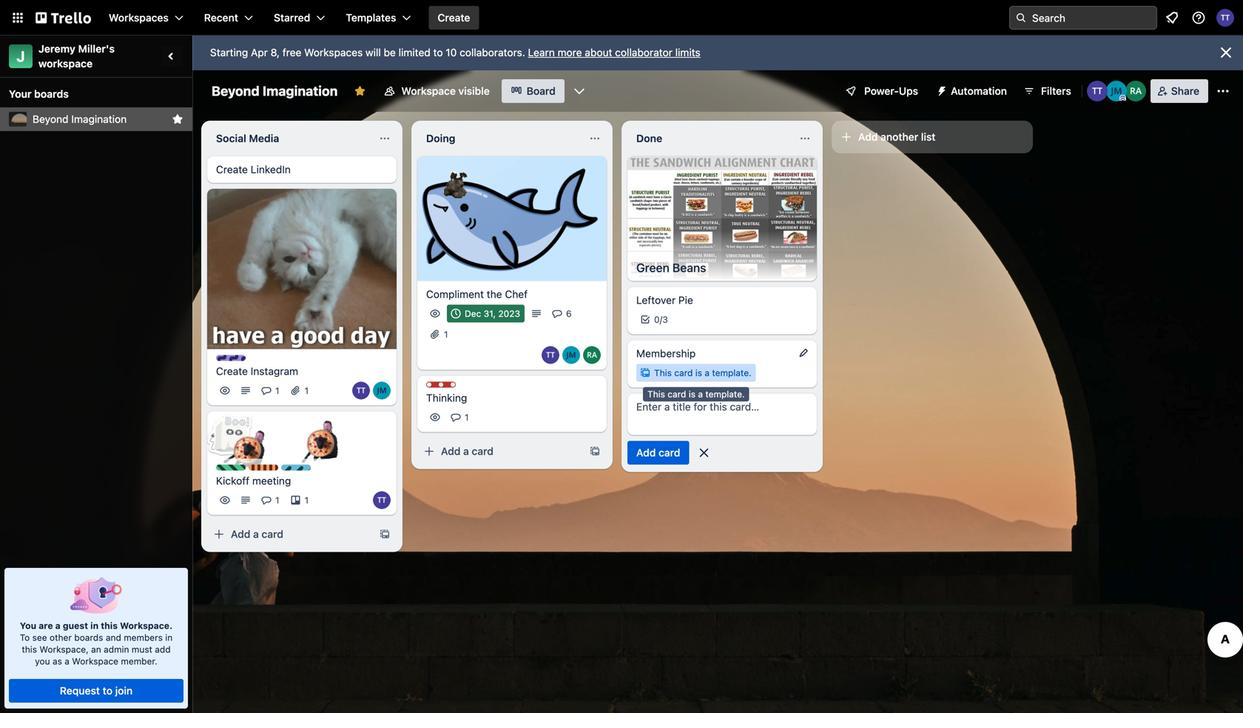 Task type: vqa. For each thing, say whether or not it's contained in the screenshot.
bottommost this card is a template.
yes



Task type: locate. For each thing, give the bounding box(es) containing it.
your boards with 1 items element
[[9, 85, 176, 103]]

card down the membership
[[668, 389, 687, 400]]

this down to
[[22, 644, 37, 655]]

terry turtle (terryturtle) image left "this member is an admin of this board." icon
[[1088, 81, 1108, 101]]

0 vertical spatial add a card
[[441, 445, 494, 457]]

to left join
[[103, 685, 113, 697]]

jeremy miller (jeremymiller198) image down 6
[[563, 346, 580, 364]]

add a card down thinking
[[441, 445, 494, 457]]

beans
[[673, 261, 707, 275]]

open information menu image
[[1192, 10, 1207, 25]]

boards right your
[[34, 88, 69, 100]]

1 horizontal spatial ruby anderson (rubyanderson7) image
[[1126, 81, 1147, 101]]

this
[[101, 620, 118, 631], [22, 644, 37, 655]]

thoughts
[[441, 382, 482, 393]]

1 vertical spatial is
[[689, 389, 696, 400]]

Done text field
[[628, 127, 794, 150]]

this inside tooltip
[[648, 389, 666, 400]]

social media
[[216, 132, 279, 144]]

a
[[705, 368, 710, 378], [699, 389, 703, 400], [464, 445, 469, 457], [253, 528, 259, 540], [55, 620, 61, 631], [65, 656, 70, 666]]

terry turtle (terryturtle) image up thinking link
[[542, 346, 560, 364]]

is up the this card is a template. tooltip
[[696, 368, 703, 378]]

beyond imagination down '8,'
[[212, 83, 338, 99]]

1 vertical spatial jeremy miller (jeremymiller198) image
[[563, 346, 580, 364]]

terry turtle (terryturtle) image right open information menu 'icon'
[[1217, 9, 1235, 27]]

jeremy miller (jeremymiller198) image left thinking
[[373, 382, 391, 400]]

jeremy miller (jeremymiller198) image for 'ruby anderson (rubyanderson7)' 'icon' to the left
[[563, 346, 580, 364]]

1 vertical spatial beyond
[[33, 113, 69, 125]]

create from template… image
[[589, 445, 601, 457]]

kickoff meeting
[[216, 475, 291, 487]]

this card is a template. up the this card is a template. tooltip
[[655, 368, 752, 378]]

template.
[[713, 368, 752, 378], [706, 389, 745, 400]]

1 vertical spatial beyond imagination
[[33, 113, 127, 125]]

0 vertical spatial this
[[655, 368, 672, 378]]

3
[[663, 314, 668, 325]]

0 horizontal spatial boards
[[34, 88, 69, 100]]

workspace down limited
[[402, 85, 456, 97]]

members
[[124, 632, 163, 643]]

0 vertical spatial workspace
[[402, 85, 456, 97]]

add a card button down thinking link
[[418, 439, 580, 463]]

see
[[32, 632, 47, 643]]

workspace,
[[40, 644, 89, 655]]

in up add
[[165, 632, 173, 643]]

0 horizontal spatial workspace
[[72, 656, 118, 666]]

to left 10
[[434, 46, 443, 58]]

add left another
[[859, 131, 878, 143]]

membership link
[[637, 346, 809, 361]]

workspace inside you are a guest in this workspace. to see other boards and members in this workspace, an admin must add you as a workspace member.
[[72, 656, 118, 666]]

10
[[446, 46, 457, 58]]

0 vertical spatial workspaces
[[109, 11, 169, 24]]

1 vertical spatial add a card
[[231, 528, 284, 540]]

is down the membership
[[689, 389, 696, 400]]

0 vertical spatial is
[[696, 368, 703, 378]]

2 vertical spatial create
[[216, 365, 248, 377]]

filters button
[[1020, 79, 1076, 103]]

0 horizontal spatial in
[[90, 620, 99, 631]]

0 horizontal spatial to
[[103, 685, 113, 697]]

board link
[[502, 79, 565, 103]]

0 vertical spatial beyond
[[212, 83, 260, 99]]

compliment the chef link
[[426, 287, 598, 302]]

2 vertical spatial terry turtle (terryturtle) image
[[352, 382, 370, 400]]

Dec 31, 2023 checkbox
[[447, 305, 525, 322]]

imagination down 'free'
[[263, 83, 338, 99]]

jeremy miller (jeremymiller198) image
[[1107, 81, 1128, 101], [563, 346, 580, 364], [373, 382, 391, 400]]

0 vertical spatial this
[[101, 620, 118, 631]]

https://media3.giphy.com/media/uzbc1merae75kv3oqd/100w.gif?cid=ad960664cgd8q560jl16i4tqsq6qk30rgh2t6st4j6ihzo35&ep=v1_stickers_search&rid=100w.gif&ct=s image
[[291, 410, 345, 464], [220, 415, 275, 470]]

0 vertical spatial ruby anderson (rubyanderson7) image
[[1126, 81, 1147, 101]]

add
[[859, 131, 878, 143], [441, 445, 461, 457], [637, 447, 656, 459], [231, 528, 251, 540]]

ups
[[899, 85, 919, 97]]

1 down thoughts thinking
[[465, 412, 469, 422]]

back to home image
[[36, 6, 91, 30]]

color: orange, title: none image
[[249, 465, 278, 471]]

0 horizontal spatial jeremy miller (jeremymiller198) image
[[373, 382, 391, 400]]

color: green, title: none image
[[216, 465, 246, 471]]

dec
[[465, 308, 481, 319]]

0 vertical spatial add a card button
[[418, 439, 580, 463]]

workspaces inside dropdown button
[[109, 11, 169, 24]]

more
[[558, 46, 582, 58]]

1 vertical spatial this card is a template.
[[648, 389, 745, 400]]

limits
[[676, 46, 701, 58]]

1 horizontal spatial in
[[165, 632, 173, 643]]

0 vertical spatial to
[[434, 46, 443, 58]]

0 horizontal spatial https://media3.giphy.com/media/uzbc1merae75kv3oqd/100w.gif?cid=ad960664cgd8q560jl16i4tqsq6qk30rgh2t6st4j6ihzo35&ep=v1_stickers_search&rid=100w.gif&ct=s image
[[220, 415, 275, 470]]

workspaces left "will"
[[304, 46, 363, 58]]

add a card for doing
[[441, 445, 494, 457]]

ruby anderson (rubyanderson7) image
[[1126, 81, 1147, 101], [583, 346, 601, 364]]

create down social
[[216, 163, 248, 175]]

in
[[90, 620, 99, 631], [165, 632, 173, 643]]

request
[[60, 685, 100, 697]]

1 horizontal spatial boards
[[74, 632, 103, 643]]

are
[[39, 620, 53, 631]]

this up and at the bottom of page
[[101, 620, 118, 631]]

kickoff
[[216, 475, 250, 487]]

0 horizontal spatial beyond
[[33, 113, 69, 125]]

create
[[438, 11, 471, 24], [216, 163, 248, 175], [216, 365, 248, 377]]

1 vertical spatial this
[[22, 644, 37, 655]]

this card is a template. down "membership" link
[[648, 389, 745, 400]]

create instagram
[[216, 365, 298, 377]]

0 horizontal spatial add a card
[[231, 528, 284, 540]]

1 vertical spatial terry turtle (terryturtle) image
[[373, 491, 391, 509]]

0 vertical spatial terry turtle (terryturtle) image
[[542, 346, 560, 364]]

card inside tooltip
[[668, 389, 687, 400]]

0 vertical spatial this card is a template.
[[655, 368, 752, 378]]

leftover pie link
[[637, 293, 809, 308]]

add card button
[[628, 441, 690, 465]]

this card is a template. inside tooltip
[[648, 389, 745, 400]]

1 vertical spatial in
[[165, 632, 173, 643]]

1 vertical spatial this
[[648, 389, 666, 400]]

0 horizontal spatial workspaces
[[109, 11, 169, 24]]

jeremy miller (jeremymiller198) image for right 'ruby anderson (rubyanderson7)' 'icon'
[[1107, 81, 1128, 101]]

automation button
[[931, 79, 1017, 103]]

boards up an
[[74, 632, 103, 643]]

0 vertical spatial terry turtle (terryturtle) image
[[1217, 9, 1235, 27]]

0 vertical spatial in
[[90, 620, 99, 631]]

1 horizontal spatial imagination
[[263, 83, 338, 99]]

Social Media text field
[[207, 127, 373, 150]]

card left the cancel icon
[[659, 447, 681, 459]]

0 horizontal spatial terry turtle (terryturtle) image
[[352, 382, 370, 400]]

card
[[675, 368, 693, 378], [668, 389, 687, 400], [472, 445, 494, 457], [659, 447, 681, 459], [262, 528, 284, 540]]

create instagram link
[[216, 364, 388, 379]]

add inside 'button'
[[859, 131, 878, 143]]

and
[[106, 632, 121, 643]]

1 horizontal spatial beyond imagination
[[212, 83, 338, 99]]

imagination
[[263, 83, 338, 99], [71, 113, 127, 125]]

collaborators.
[[460, 46, 526, 58]]

you are a guest in this workspace. to see other boards and members in this workspace, an admin must add you as a workspace member.
[[20, 620, 173, 666]]

jeremy miller's workspace
[[39, 43, 117, 70]]

1 vertical spatial imagination
[[71, 113, 127, 125]]

0 horizontal spatial beyond imagination
[[33, 113, 127, 125]]

compliment
[[426, 288, 484, 300]]

terry turtle (terryturtle) image for 'jeremy miller (jeremymiller198)' icon associated with right 'ruby anderson (rubyanderson7)' 'icon'
[[1088, 81, 1108, 101]]

terry turtle (terryturtle) image down create instagram link
[[352, 382, 370, 400]]

1 vertical spatial terry turtle (terryturtle) image
[[1088, 81, 1108, 101]]

terry turtle (terryturtle) image up create from template… image
[[373, 491, 391, 509]]

1 vertical spatial template.
[[706, 389, 745, 400]]

add a card button for doing
[[418, 439, 580, 463]]

templates
[[346, 11, 396, 24]]

1 horizontal spatial add a card button
[[418, 439, 580, 463]]

your
[[9, 88, 32, 100]]

1 vertical spatial workspace
[[72, 656, 118, 666]]

terry turtle (terryturtle) image for the left 'jeremy miller (jeremymiller198)' icon
[[352, 382, 370, 400]]

https://media3.giphy.com/media/uzbc1merae75kv3oqd/100w.gif?cid=ad960664cgd8q560jl16i4tqsq6qk30rgh2t6st4j6ihzo35&ep=v1_stickers_search&rid=100w.gif&ct=s image up sparkling
[[291, 410, 345, 464]]

add inside button
[[637, 447, 656, 459]]

beyond down starting
[[212, 83, 260, 99]]

limited
[[399, 46, 431, 58]]

1 vertical spatial add a card button
[[207, 523, 370, 546]]

0 horizontal spatial imagination
[[71, 113, 127, 125]]

add a card button down kickoff meeting link
[[207, 523, 370, 546]]

0 vertical spatial create
[[438, 11, 471, 24]]

request to join
[[60, 685, 133, 697]]

create linkedin
[[216, 163, 291, 175]]

add right create from template… icon at bottom left
[[637, 447, 656, 459]]

1 horizontal spatial jeremy miller (jeremymiller198) image
[[563, 346, 580, 364]]

workspaces button
[[100, 6, 192, 30]]

0 horizontal spatial this
[[22, 644, 37, 655]]

this card is a template. tooltip
[[643, 388, 750, 402]]

0 vertical spatial imagination
[[263, 83, 338, 99]]

beyond imagination link
[[33, 112, 166, 127]]

1 vertical spatial create
[[216, 163, 248, 175]]

leftover
[[637, 294, 676, 306]]

is inside the this card is a template. tooltip
[[689, 389, 696, 400]]

create button
[[429, 6, 479, 30]]

add a card button
[[418, 439, 580, 463], [207, 523, 370, 546]]

beyond down your boards
[[33, 113, 69, 125]]

0 vertical spatial jeremy miller (jeremymiller198) image
[[1107, 81, 1128, 101]]

add card
[[637, 447, 681, 459]]

pie
[[679, 294, 694, 306]]

create for create instagram
[[216, 365, 248, 377]]

1 horizontal spatial add a card
[[441, 445, 494, 457]]

Enter a title for this card… text field
[[628, 394, 817, 435]]

create inside button
[[438, 11, 471, 24]]

1 horizontal spatial this
[[101, 620, 118, 631]]

as
[[53, 656, 62, 666]]

chef
[[505, 288, 528, 300]]

0 horizontal spatial add a card button
[[207, 523, 370, 546]]

1 horizontal spatial terry turtle (terryturtle) image
[[542, 346, 560, 364]]

terry turtle (terryturtle) image
[[1217, 9, 1235, 27], [1088, 81, 1108, 101], [352, 382, 370, 400]]

https://media3.giphy.com/media/uzbc1merae75kv3oqd/100w.gif?cid=ad960664cgd8q560jl16i4tqsq6qk30rgh2t6st4j6ihzo35&ep=v1_stickers_search&rid=100w.gif&ct=s image up kickoff meeting
[[220, 415, 275, 470]]

free
[[283, 46, 302, 58]]

beyond
[[212, 83, 260, 99], [33, 113, 69, 125]]

create up starting apr 8, free workspaces will be limited to 10 collaborators. learn more about collaborator limits
[[438, 11, 471, 24]]

card inside button
[[659, 447, 681, 459]]

a inside tooltip
[[699, 389, 703, 400]]

guest
[[63, 620, 88, 631]]

add a card button for social media
[[207, 523, 370, 546]]

2 vertical spatial jeremy miller (jeremymiller198) image
[[373, 382, 391, 400]]

add a card
[[441, 445, 494, 457], [231, 528, 284, 540]]

0 vertical spatial beyond imagination
[[212, 83, 338, 99]]

workspace down an
[[72, 656, 118, 666]]

to
[[434, 46, 443, 58], [103, 685, 113, 697]]

1 horizontal spatial workspaces
[[304, 46, 363, 58]]

is
[[696, 368, 703, 378], [689, 389, 696, 400]]

green
[[637, 261, 670, 275]]

in right guest
[[90, 620, 99, 631]]

terry turtle (terryturtle) image
[[542, 346, 560, 364], [373, 491, 391, 509]]

1 vertical spatial ruby anderson (rubyanderson7) image
[[583, 346, 601, 364]]

card down meeting
[[262, 528, 284, 540]]

1 horizontal spatial workspace
[[402, 85, 456, 97]]

card down thinking link
[[472, 445, 494, 457]]

jeremy miller (jeremymiller198) image right filters
[[1107, 81, 1128, 101]]

workspace
[[402, 85, 456, 97], [72, 656, 118, 666]]

imagination down your boards with 1 items element
[[71, 113, 127, 125]]

1 vertical spatial to
[[103, 685, 113, 697]]

1
[[444, 329, 448, 339], [275, 386, 280, 396], [305, 386, 309, 396], [465, 412, 469, 422], [275, 495, 280, 505], [305, 495, 309, 505]]

to inside button
[[103, 685, 113, 697]]

2 horizontal spatial terry turtle (terryturtle) image
[[1217, 9, 1235, 27]]

this
[[655, 368, 672, 378], [648, 389, 666, 400]]

workspaces
[[109, 11, 169, 24], [304, 46, 363, 58]]

automation
[[951, 85, 1008, 97]]

1 horizontal spatial terry turtle (terryturtle) image
[[1088, 81, 1108, 101]]

2 horizontal spatial jeremy miller (jeremymiller198) image
[[1107, 81, 1128, 101]]

kickoff meeting link
[[216, 474, 388, 488]]

add a card for social media
[[231, 528, 284, 540]]

1 horizontal spatial beyond
[[212, 83, 260, 99]]

show menu image
[[1217, 84, 1231, 98]]

social
[[216, 132, 246, 144]]

create down 'color: purple, title: none' image
[[216, 365, 248, 377]]

star or unstar board image
[[354, 85, 366, 97]]

this card is a template.
[[655, 368, 752, 378], [648, 389, 745, 400]]

beyond imagination down your boards with 1 items element
[[33, 113, 127, 125]]

compliment the chef
[[426, 288, 528, 300]]

add a card down kickoff meeting
[[231, 528, 284, 540]]

0 notifications image
[[1164, 9, 1182, 27]]

1 vertical spatial boards
[[74, 632, 103, 643]]

card up the this card is a template. tooltip
[[675, 368, 693, 378]]

workspaces up workspace navigation collapse icon
[[109, 11, 169, 24]]



Task type: describe. For each thing, give the bounding box(es) containing it.
2023
[[499, 308, 520, 319]]

imagination inside board name "text field"
[[263, 83, 338, 99]]

create from template… image
[[379, 528, 391, 540]]

workspace navigation collapse icon image
[[161, 46, 182, 67]]

jeremy
[[39, 43, 75, 55]]

green beans link
[[628, 254, 817, 281]]

Doing text field
[[418, 127, 583, 150]]

thinking
[[426, 392, 467, 404]]

about
[[585, 46, 613, 58]]

beyond inside board name "text field"
[[212, 83, 260, 99]]

beyond inside 'link'
[[33, 113, 69, 125]]

sparkling
[[296, 466, 337, 476]]

admin
[[104, 644, 129, 655]]

starred
[[274, 11, 310, 24]]

0 horizontal spatial terry turtle (terryturtle) image
[[373, 491, 391, 509]]

boards inside you are a guest in this workspace. to see other boards and members in this workspace, an admin must add you as a workspace member.
[[74, 632, 103, 643]]

add down kickoff on the bottom left
[[231, 528, 251, 540]]

workspace.
[[120, 620, 173, 631]]

1 vertical spatial workspaces
[[304, 46, 363, 58]]

add another list
[[859, 131, 936, 143]]

request to join button
[[9, 679, 183, 703]]

1 horizontal spatial https://media3.giphy.com/media/uzbc1merae75kv3oqd/100w.gif?cid=ad960664cgd8q560jl16i4tqsq6qk30rgh2t6st4j6ihzo35&ep=v1_stickers_search&rid=100w.gif&ct=s image
[[291, 410, 345, 464]]

color: bold red, title: "thoughts" element
[[426, 382, 482, 393]]

1 down meeting
[[275, 495, 280, 505]]

imagination inside 'link'
[[71, 113, 127, 125]]

learn
[[528, 46, 555, 58]]

to
[[20, 632, 30, 643]]

primary element
[[0, 0, 1244, 36]]

other
[[50, 632, 72, 643]]

leftover pie
[[637, 294, 694, 306]]

color: sky, title: "sparkling" element
[[281, 465, 337, 476]]

list
[[922, 131, 936, 143]]

0 / 3
[[655, 314, 668, 325]]

beyond imagination inside board name "text field"
[[212, 83, 338, 99]]

workspace visible
[[402, 85, 490, 97]]

/
[[660, 314, 663, 325]]

0 vertical spatial boards
[[34, 88, 69, 100]]

collaborator
[[615, 46, 673, 58]]

done
[[637, 132, 663, 144]]

create for create linkedin
[[216, 163, 248, 175]]

6
[[566, 308, 572, 319]]

board
[[527, 85, 556, 97]]

create for create
[[438, 11, 471, 24]]

member.
[[121, 656, 158, 666]]

membership
[[637, 347, 696, 360]]

edit card image
[[798, 347, 810, 359]]

thoughts thinking
[[426, 382, 482, 404]]

template. inside tooltip
[[706, 389, 745, 400]]

will
[[366, 46, 381, 58]]

add
[[155, 644, 171, 655]]

1 down create instagram link
[[305, 386, 309, 396]]

1 down instagram
[[275, 386, 280, 396]]

power-
[[865, 85, 899, 97]]

beyond imagination inside beyond imagination 'link'
[[33, 113, 127, 125]]

this member is an admin of this board. image
[[1120, 95, 1127, 101]]

join
[[115, 685, 133, 697]]

add down thinking
[[441, 445, 461, 457]]

must
[[132, 644, 152, 655]]

instagram
[[251, 365, 298, 377]]

cancel image
[[697, 445, 712, 460]]

sm image
[[931, 79, 951, 100]]

green beans
[[637, 261, 707, 275]]

media
[[249, 132, 279, 144]]

create linkedin link
[[216, 162, 388, 177]]

recent
[[204, 11, 238, 24]]

31,
[[484, 308, 496, 319]]

8,
[[271, 46, 280, 58]]

Search field
[[1010, 6, 1158, 30]]

an
[[91, 644, 101, 655]]

Board name text field
[[204, 79, 345, 103]]

your boards
[[9, 88, 69, 100]]

learn more about collaborator limits link
[[528, 46, 701, 58]]

0
[[655, 314, 660, 325]]

starting apr 8, free workspaces will be limited to 10 collaborators. learn more about collaborator limits
[[210, 46, 701, 58]]

power-ups
[[865, 85, 919, 97]]

add another list button
[[832, 121, 1034, 153]]

customize views image
[[572, 84, 587, 98]]

0 vertical spatial template.
[[713, 368, 752, 378]]

share button
[[1151, 79, 1209, 103]]

recent button
[[195, 6, 262, 30]]

1 down compliment
[[444, 329, 448, 339]]

be
[[384, 46, 396, 58]]

dec 31, 2023
[[465, 308, 520, 319]]

share
[[1172, 85, 1200, 97]]

workspace
[[39, 57, 93, 70]]

starred icon image
[[172, 113, 184, 125]]

1 horizontal spatial to
[[434, 46, 443, 58]]

workspace inside workspace visible button
[[402, 85, 456, 97]]

meeting
[[252, 475, 291, 487]]

pete ghost image
[[206, 411, 254, 459]]

doing
[[426, 132, 456, 144]]

starting
[[210, 46, 248, 58]]

miller's
[[78, 43, 115, 55]]

color: purple, title: none image
[[216, 355, 246, 361]]

visible
[[459, 85, 490, 97]]

search image
[[1016, 12, 1028, 24]]

1 down kickoff meeting link
[[305, 495, 309, 505]]

apr
[[251, 46, 268, 58]]

j
[[17, 47, 25, 65]]

workspace visible button
[[375, 79, 499, 103]]

starred button
[[265, 6, 334, 30]]

thinking link
[[426, 391, 598, 405]]

you
[[20, 620, 36, 631]]

https://media1.giphy.com/media/3ov9jucrjra1ggg9vu/100w.gif?cid=ad960664cgd8q560jl16i4tqsq6qk30rgh2t6st4j6ihzo35&ep=v1_stickers_search&rid=100w.gif&ct=s image
[[436, 155, 485, 204]]

the
[[487, 288, 502, 300]]

templates button
[[337, 6, 420, 30]]

you
[[35, 656, 50, 666]]

linkedin
[[251, 163, 291, 175]]

0 horizontal spatial ruby anderson (rubyanderson7) image
[[583, 346, 601, 364]]



